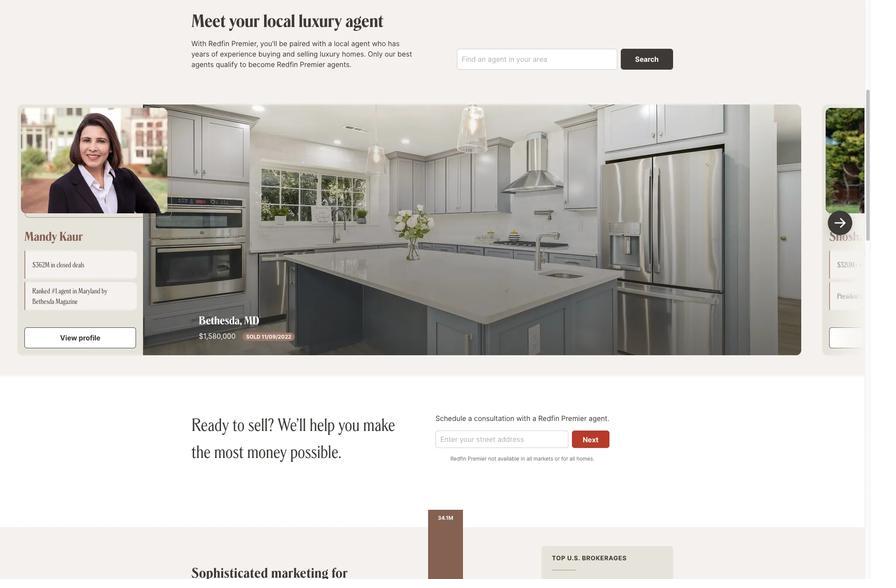 Task type: vqa. For each thing, say whether or not it's contained in the screenshot.
'than'
no



Task type: describe. For each thing, give the bounding box(es) containing it.
meet
[[191, 9, 226, 31]]

$1,580,000
[[199, 332, 236, 341]]

of
[[211, 50, 218, 59]]

shoshana
[[829, 228, 871, 244]]

premier,
[[231, 39, 258, 48]]

1 all from the left
[[527, 456, 532, 463]]

local inside the with redfin premier, you'll be paired with a local agent who has years of experience buying and selling luxury homes. only our best agents qualify to become redfin premier agents.
[[334, 39, 349, 48]]

premier inside the with redfin premier, you'll be paired with a local agent who has years of experience buying and selling luxury homes. only our best agents qualify to become redfin premier agents.
[[300, 60, 325, 69]]

$362m
[[32, 261, 50, 270]]

shoshana link
[[829, 228, 871, 244]]

president's
[[837, 292, 862, 301]]

$362m in closed deals
[[32, 261, 84, 270]]

bethesda
[[32, 297, 54, 306]]

redfin premier not available in all markets or for all homes.
[[450, 456, 595, 463]]

we'll
[[278, 413, 306, 437]]

redfin up markets
[[538, 415, 559, 423]]

bethesda,
[[199, 313, 242, 328]]

$320m+ in clo
[[837, 261, 871, 270]]

view profile button
[[24, 328, 136, 349]]

experience
[[220, 50, 256, 59]]

clu
[[864, 292, 871, 301]]

1 horizontal spatial premier
[[468, 456, 487, 463]]

next image
[[830, 213, 851, 234]]

best
[[398, 50, 412, 59]]

search button
[[621, 49, 673, 70]]

next
[[583, 436, 599, 445]]

your
[[229, 9, 260, 31]]

president's clu
[[837, 292, 871, 301]]

search
[[635, 55, 659, 64]]

redfin left not
[[450, 456, 466, 463]]

markets
[[534, 456, 553, 463]]

by
[[102, 287, 107, 296]]

schedule a consultation with a redfin premier agent.
[[436, 415, 609, 423]]

buying
[[258, 50, 281, 59]]

for
[[561, 456, 568, 463]]

next button
[[572, 431, 609, 449]]

clo
[[866, 261, 871, 270]]

ranked
[[32, 287, 50, 296]]

you'll
[[260, 39, 277, 48]]

paired
[[289, 39, 310, 48]]

Enter your street address search field
[[436, 431, 568, 449]]

agent.
[[589, 415, 609, 423]]

you
[[338, 413, 360, 437]]

2 horizontal spatial a
[[532, 415, 536, 423]]

agents.
[[327, 60, 352, 69]]

the
[[191, 440, 211, 463]]

mandy
[[24, 228, 57, 244]]

ready to sell? we'll help you make the most money possible.
[[191, 413, 395, 463]]

2 horizontal spatial premier
[[561, 415, 587, 423]]

has
[[388, 39, 400, 48]]

closed
[[57, 261, 71, 270]]

money
[[247, 440, 287, 463]]

mandy kaur
[[24, 228, 83, 244]]

agents
[[191, 60, 214, 69]]

to inside the with redfin premier, you'll be paired with a local agent who has years of experience buying and selling luxury homes. only our best agents qualify to become redfin premier agents.
[[240, 60, 246, 69]]

with
[[191, 39, 206, 48]]

make
[[363, 413, 395, 437]]

1 horizontal spatial with
[[516, 415, 530, 423]]

ranked #1 agent in maryland by bethesda magazine
[[32, 287, 107, 306]]

maryland
[[78, 287, 100, 296]]



Task type: locate. For each thing, give the bounding box(es) containing it.
most
[[214, 440, 244, 463]]

ready
[[191, 413, 229, 437]]

view profile
[[60, 334, 100, 343]]

1 vertical spatial premier
[[561, 415, 587, 423]]

1 vertical spatial luxury
[[320, 50, 340, 59]]

1 horizontal spatial local
[[334, 39, 349, 48]]

in right the available
[[521, 456, 525, 463]]

sold 11/09/2022
[[246, 334, 291, 341]]

redfin
[[208, 39, 229, 48], [277, 60, 298, 69], [538, 415, 559, 423], [450, 456, 466, 463]]

or
[[555, 456, 560, 463]]

to down experience
[[240, 60, 246, 69]]

all left markets
[[527, 456, 532, 463]]

to left "sell?"
[[233, 413, 245, 437]]

available
[[498, 456, 519, 463]]

md
[[244, 313, 259, 328]]

magazine
[[56, 297, 78, 306]]

homes. down the next
[[577, 456, 595, 463]]

all right the for
[[570, 456, 575, 463]]

1 horizontal spatial homes.
[[577, 456, 595, 463]]

a up agents.
[[328, 39, 332, 48]]

1 vertical spatial with
[[516, 415, 530, 423]]

#1
[[51, 287, 57, 296]]

years
[[191, 50, 209, 59]]

2 vertical spatial premier
[[468, 456, 487, 463]]

to inside ready to sell? we'll help you make the most money possible.
[[233, 413, 245, 437]]

agent up who
[[345, 9, 383, 31]]

our
[[385, 50, 396, 59]]

view
[[60, 334, 77, 343]]

1 vertical spatial homes.
[[577, 456, 595, 463]]

1 horizontal spatial a
[[468, 415, 472, 423]]

premier left agent.
[[561, 415, 587, 423]]

in left closed
[[51, 261, 55, 270]]

not
[[488, 456, 496, 463]]

luxury
[[299, 9, 342, 31], [320, 50, 340, 59]]

agent inside ranked #1 agent in maryland by bethesda magazine
[[58, 287, 71, 296]]

a up "enter your street address" search field
[[532, 415, 536, 423]]

who
[[372, 39, 386, 48]]

agent right #1
[[58, 287, 71, 296]]

a
[[328, 39, 332, 48], [468, 415, 472, 423], [532, 415, 536, 423]]

premier
[[300, 60, 325, 69], [561, 415, 587, 423], [468, 456, 487, 463]]

with redfin premier, you'll be paired with a local agent who has years of experience buying and selling luxury homes. only our best agents qualify to become redfin premier agents.
[[191, 39, 412, 69]]

local up be
[[263, 9, 295, 31]]

brokerage stats chart image
[[425, 511, 673, 580]]

all
[[527, 456, 532, 463], [570, 456, 575, 463]]

redfin up of
[[208, 39, 229, 48]]

0 horizontal spatial homes.
[[342, 50, 366, 59]]

0 vertical spatial premier
[[300, 60, 325, 69]]

premier down selling
[[300, 60, 325, 69]]

become
[[248, 60, 275, 69]]

schedule
[[436, 415, 466, 423]]

0 vertical spatial agent
[[345, 9, 383, 31]]

consultation
[[474, 415, 514, 423]]

11/09/2022
[[262, 334, 291, 341]]

agent up only at the left top
[[351, 39, 370, 48]]

2 vertical spatial agent
[[58, 287, 71, 296]]

0 horizontal spatial all
[[527, 456, 532, 463]]

agent inside the with redfin premier, you'll be paired with a local agent who has years of experience buying and selling luxury homes. only our best agents qualify to become redfin premier agents.
[[351, 39, 370, 48]]

profile
[[79, 334, 100, 343]]

0 horizontal spatial with
[[312, 39, 326, 48]]

sold
[[246, 334, 260, 341]]

0 horizontal spatial premier
[[300, 60, 325, 69]]

local
[[263, 9, 295, 31], [334, 39, 349, 48]]

1 horizontal spatial all
[[570, 456, 575, 463]]

0 horizontal spatial local
[[263, 9, 295, 31]]

0 vertical spatial homes.
[[342, 50, 366, 59]]

only
[[368, 50, 383, 59]]

1 vertical spatial local
[[334, 39, 349, 48]]

bethesda, md
[[199, 313, 259, 328]]

with inside the with redfin premier, you'll be paired with a local agent who has years of experience buying and selling luxury homes. only our best agents qualify to become redfin premier agents.
[[312, 39, 326, 48]]

qualify
[[216, 60, 238, 69]]

help
[[310, 413, 335, 437]]

meet your local luxury agent
[[191, 9, 383, 31]]

kaur
[[59, 228, 83, 244]]

to
[[240, 60, 246, 69], [233, 413, 245, 437]]

with up selling
[[312, 39, 326, 48]]

mandy kaur image
[[21, 108, 167, 214]]

and
[[283, 50, 295, 59]]

agent
[[345, 9, 383, 31], [351, 39, 370, 48], [58, 287, 71, 296]]

0 horizontal spatial a
[[328, 39, 332, 48]]

be
[[279, 39, 287, 48]]

local up agents.
[[334, 39, 349, 48]]

premier left not
[[468, 456, 487, 463]]

1 vertical spatial agent
[[351, 39, 370, 48]]

0 vertical spatial luxury
[[299, 9, 342, 31]]

a inside the with redfin premier, you'll be paired with a local agent who has years of experience buying and selling luxury homes. only our best agents qualify to become redfin premier agents.
[[328, 39, 332, 48]]

0 vertical spatial to
[[240, 60, 246, 69]]

deals
[[72, 261, 84, 270]]

luxury up paired
[[299, 9, 342, 31]]

in
[[51, 261, 55, 270], [860, 261, 864, 270], [73, 287, 77, 296], [521, 456, 525, 463]]

mandy kaur link
[[24, 228, 83, 244]]

homes.
[[342, 50, 366, 59], [577, 456, 595, 463]]

with right consultation at the bottom right of page
[[516, 415, 530, 423]]

0 vertical spatial local
[[263, 9, 295, 31]]

sell?
[[248, 413, 274, 437]]

with
[[312, 39, 326, 48], [516, 415, 530, 423]]

selling
[[297, 50, 318, 59]]

in left clo
[[860, 261, 864, 270]]

a right schedule
[[468, 415, 472, 423]]

0 vertical spatial with
[[312, 39, 326, 48]]

1 vertical spatial to
[[233, 413, 245, 437]]

2 all from the left
[[570, 456, 575, 463]]

homes. inside the with redfin premier, you'll be paired with a local agent who has years of experience buying and selling luxury homes. only our best agents qualify to become redfin premier agents.
[[342, 50, 366, 59]]

luxury up agents.
[[320, 50, 340, 59]]

possible.
[[290, 440, 341, 463]]

in inside ranked #1 agent in maryland by bethesda magazine
[[73, 287, 77, 296]]

luxury inside the with redfin premier, you'll be paired with a local agent who has years of experience buying and selling luxury homes. only our best agents qualify to become redfin premier agents.
[[320, 50, 340, 59]]

redfin down and
[[277, 60, 298, 69]]

homes. up agents.
[[342, 50, 366, 59]]

Find an agent in your area search field
[[457, 49, 617, 70]]

$320m+
[[837, 261, 858, 270]]

in up "magazine" on the left bottom of page
[[73, 287, 77, 296]]



